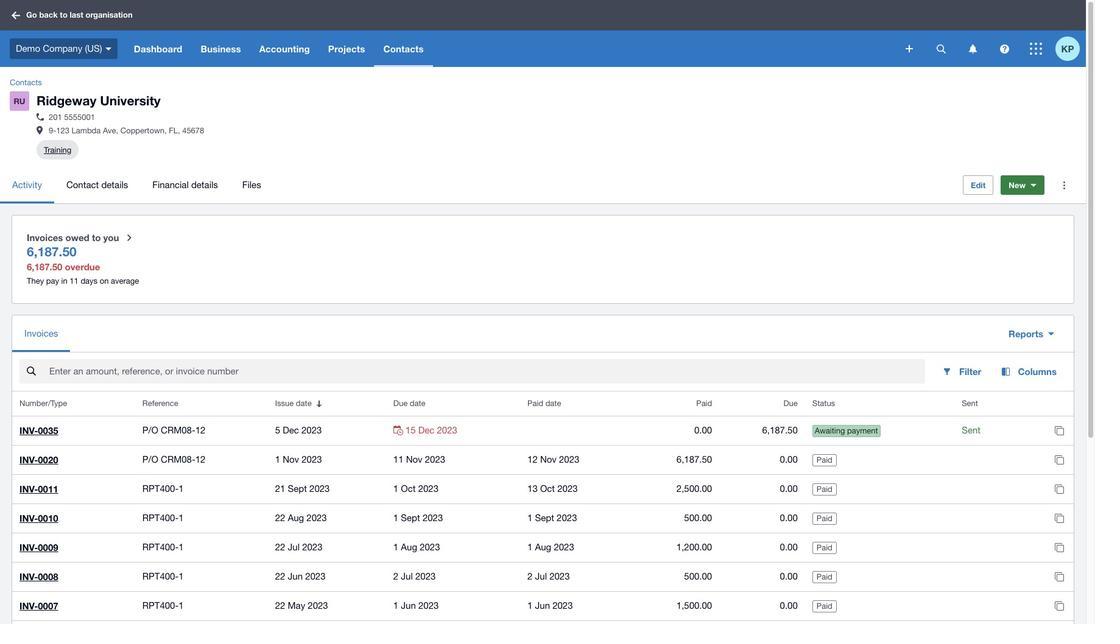Task type: locate. For each thing, give the bounding box(es) containing it.
0 horizontal spatial 1 aug 2023
[[393, 542, 440, 553]]

22 for 0010
[[275, 513, 285, 523]]

reports button
[[999, 322, 1064, 346]]

1 500.00 from the top
[[684, 513, 712, 523]]

1 horizontal spatial sept
[[401, 513, 420, 523]]

4 22 from the top
[[275, 601, 285, 611]]

2 horizontal spatial nov
[[540, 455, 557, 465]]

inv-0009 link
[[19, 542, 58, 553]]

1 vertical spatial copy to draft invoice image
[[1047, 506, 1072, 531]]

1 vertical spatial sent
[[962, 425, 981, 436]]

0 horizontal spatial 2 jul 2023
[[393, 571, 436, 582]]

contacts inside contacts link
[[10, 78, 42, 87]]

reference
[[142, 399, 178, 408]]

2 inv- from the top
[[19, 455, 38, 465]]

1,500.00
[[677, 601, 712, 611]]

oct right 13
[[540, 484, 555, 494]]

9-123 lambda ave, coppertown, fl, 45678
[[49, 126, 204, 135]]

files button
[[230, 167, 273, 204]]

1 22 from the top
[[275, 513, 285, 523]]

dec for 5
[[283, 425, 299, 436]]

paid for inv-0020
[[817, 456, 833, 465]]

1 sent from the top
[[962, 399, 978, 408]]

12
[[195, 425, 206, 436], [195, 455, 206, 465], [528, 455, 538, 465]]

21 sept 2023
[[275, 484, 330, 494]]

contacts for contacts link
[[10, 78, 42, 87]]

crm08- for inv-0020
[[161, 455, 195, 465]]

contacts up ru
[[10, 78, 42, 87]]

15 dec 2023
[[406, 425, 457, 436]]

rpt400-1 for inv-0008
[[142, 571, 184, 582]]

1 vertical spatial p/o crm08-12
[[142, 455, 206, 465]]

svg image inside go back to last organisation link
[[12, 11, 20, 19]]

0.00 for inv-0008
[[780, 571, 798, 582]]

3 rpt400-1 from the top
[[142, 542, 184, 553]]

1 1 jun 2023 from the left
[[393, 601, 439, 611]]

copy to draft invoice image for 0009
[[1047, 536, 1072, 560]]

invoices owed to you 6,187.50 6,187.50 overdue they pay in 11 days on average
[[27, 232, 139, 286]]

0 vertical spatial contacts
[[383, 43, 424, 54]]

7 inv- from the top
[[19, 601, 38, 612]]

reference button
[[135, 392, 268, 416]]

2 p/o from the top
[[142, 455, 158, 465]]

inv-0011
[[19, 484, 58, 495]]

1 horizontal spatial 1 aug 2023
[[528, 542, 574, 553]]

rpt400- for inv-0010
[[142, 513, 179, 523]]

3 inv- from the top
[[19, 484, 38, 495]]

500.00 up 1,200.00
[[684, 513, 712, 523]]

2 date from the left
[[410, 399, 426, 408]]

1 vertical spatial crm08-
[[161, 455, 195, 465]]

1 aug 2023 down 1 oct 2023
[[393, 542, 440, 553]]

due up overdue icon at the bottom left of the page
[[393, 399, 408, 408]]

0 horizontal spatial 1 sept 2023
[[393, 513, 443, 523]]

p/o
[[142, 425, 158, 436], [142, 455, 158, 465]]

1 horizontal spatial 2
[[528, 571, 533, 582]]

list of invoices element
[[12, 392, 1074, 624]]

3 copy to draft invoice image from the top
[[1047, 565, 1072, 589]]

1 aug 2023 down 13 oct 2023
[[528, 542, 574, 553]]

projects
[[328, 43, 365, 54]]

menu containing activity
[[0, 167, 953, 204]]

paid for inv-0011
[[817, 485, 833, 494]]

2 22 from the top
[[275, 542, 285, 553]]

4 inv- from the top
[[19, 513, 38, 524]]

status button
[[805, 392, 955, 416]]

12 nov 2023
[[528, 455, 580, 465]]

2,500.00
[[677, 484, 712, 494]]

sept down 13 oct 2023
[[535, 513, 554, 523]]

inv-
[[19, 425, 38, 436], [19, 455, 38, 465], [19, 484, 38, 495], [19, 513, 38, 524], [19, 542, 38, 553], [19, 571, 38, 582], [19, 601, 38, 612]]

3 22 from the top
[[275, 571, 285, 582]]

6 inv- from the top
[[19, 571, 38, 582]]

4 copy to draft invoice image from the top
[[1047, 594, 1072, 618]]

2 crm08- from the top
[[161, 455, 195, 465]]

1 dec from the left
[[283, 425, 299, 436]]

training button
[[44, 140, 71, 160]]

nov down 5 dec 2023 at the left of page
[[283, 455, 299, 465]]

dec right 15
[[418, 425, 435, 436]]

sept
[[288, 484, 307, 494], [401, 513, 420, 523], [535, 513, 554, 523]]

2 horizontal spatial aug
[[535, 542, 551, 553]]

go back to last organisation
[[26, 10, 133, 20]]

3 nov from the left
[[540, 455, 557, 465]]

1 sept 2023 down 1 oct 2023
[[393, 513, 443, 523]]

1 p/o crm08-12 from the top
[[142, 425, 206, 436]]

6,187.50
[[27, 244, 77, 260], [27, 261, 62, 272], [762, 425, 798, 436], [677, 455, 712, 465]]

0010
[[38, 513, 58, 524]]

1 2 from the left
[[393, 571, 398, 582]]

invoices down 'they'
[[24, 328, 58, 339]]

sept down 1 oct 2023
[[401, 513, 420, 523]]

1 vertical spatial invoices
[[24, 328, 58, 339]]

1 rpt400-1 from the top
[[142, 484, 184, 494]]

1 horizontal spatial oct
[[540, 484, 555, 494]]

billing address image
[[37, 126, 43, 134]]

sent down sent 'button'
[[962, 425, 981, 436]]

aug up 22 jul 2023
[[288, 513, 304, 523]]

1 horizontal spatial details
[[191, 180, 218, 190]]

22 down 22 jul 2023
[[275, 571, 285, 582]]

inv- up the inv-0008 link
[[19, 542, 38, 553]]

2 copy to draft invoice image from the top
[[1047, 506, 1072, 531]]

0 horizontal spatial 2
[[393, 571, 398, 582]]

nov for 11
[[406, 455, 423, 465]]

22 up the 22 jun 2023
[[275, 542, 285, 553]]

0 horizontal spatial oct
[[401, 484, 416, 494]]

svg image
[[12, 11, 20, 19], [937, 44, 946, 53], [969, 44, 977, 53], [1000, 44, 1009, 53]]

11 down overdue icon at the bottom left of the page
[[393, 455, 404, 465]]

inv- for 0020
[[19, 455, 38, 465]]

to left 'you'
[[92, 232, 101, 243]]

svg image
[[1030, 43, 1042, 55], [906, 45, 913, 52], [105, 47, 111, 50]]

0007
[[38, 601, 58, 612]]

payment
[[847, 426, 878, 436]]

invoices inside invoices owed to you 6,187.50 6,187.50 overdue they pay in 11 days on average
[[27, 232, 63, 243]]

1 horizontal spatial svg image
[[906, 45, 913, 52]]

inv- down "number/type"
[[19, 425, 38, 436]]

dec right 5
[[283, 425, 299, 436]]

details inside button
[[191, 180, 218, 190]]

inv- for 0010
[[19, 513, 38, 524]]

500.00 for inv-0010
[[684, 513, 712, 523]]

0 horizontal spatial date
[[296, 399, 312, 408]]

0 vertical spatial 11
[[70, 277, 78, 286]]

12 for inv-0020
[[195, 455, 206, 465]]

1 copy to draft invoice image from the top
[[1047, 477, 1072, 501]]

0 vertical spatial sent
[[962, 399, 978, 408]]

banner containing kp
[[0, 0, 1086, 67]]

rpt400-
[[142, 484, 179, 494], [142, 513, 179, 523], [142, 542, 179, 553], [142, 571, 179, 582], [142, 601, 179, 611]]

2 horizontal spatial date
[[546, 399, 561, 408]]

1 copy to draft invoice image from the top
[[1047, 419, 1072, 443]]

5 rpt400- from the top
[[142, 601, 179, 611]]

1 vertical spatial 500.00
[[684, 571, 712, 582]]

11 right in
[[70, 277, 78, 286]]

0 horizontal spatial aug
[[288, 513, 304, 523]]

1
[[275, 455, 280, 465], [179, 484, 184, 494], [393, 484, 398, 494], [179, 513, 184, 523], [393, 513, 398, 523], [528, 513, 533, 523], [179, 542, 184, 553], [393, 542, 398, 553], [528, 542, 533, 553], [179, 571, 184, 582], [179, 601, 184, 611], [393, 601, 398, 611], [528, 601, 533, 611]]

0 vertical spatial crm08-
[[161, 425, 195, 436]]

menu
[[0, 167, 953, 204]]

5 rpt400-1 from the top
[[142, 601, 184, 611]]

22 for 0009
[[275, 542, 285, 553]]

0 horizontal spatial contacts
[[10, 78, 42, 87]]

ridgeway
[[37, 93, 96, 108]]

copy to draft invoice image for 0020
[[1047, 448, 1072, 472]]

due left status
[[784, 399, 798, 408]]

demo company (us)
[[16, 43, 102, 53]]

to
[[60, 10, 68, 20], [92, 232, 101, 243]]

copy to draft invoice image
[[1047, 419, 1072, 443], [1047, 448, 1072, 472], [1047, 536, 1072, 560], [1047, 594, 1072, 618]]

inv- down the inv-0009
[[19, 571, 38, 582]]

2023
[[302, 425, 322, 436], [437, 425, 457, 436], [302, 455, 322, 465], [425, 455, 445, 465], [559, 455, 580, 465], [309, 484, 330, 494], [418, 484, 439, 494], [558, 484, 578, 494], [307, 513, 327, 523], [423, 513, 443, 523], [557, 513, 577, 523], [302, 542, 323, 553], [420, 542, 440, 553], [554, 542, 574, 553], [305, 571, 326, 582], [415, 571, 436, 582], [550, 571, 570, 582], [308, 601, 328, 611], [418, 601, 439, 611], [553, 601, 573, 611]]

copy to draft invoice image for 0007
[[1047, 594, 1072, 618]]

to for organisation
[[60, 10, 68, 20]]

new button
[[1001, 176, 1045, 195]]

inv-0009
[[19, 542, 58, 553]]

contacts inside contacts popup button
[[383, 43, 424, 54]]

paid for inv-0008
[[817, 573, 833, 582]]

3 copy to draft invoice image from the top
[[1047, 536, 1072, 560]]

0 horizontal spatial 1 jun 2023
[[393, 601, 439, 611]]

1 sept 2023 down 13 oct 2023
[[528, 513, 577, 523]]

0 horizontal spatial dec
[[283, 425, 299, 436]]

dec
[[283, 425, 299, 436], [418, 425, 435, 436]]

ru
[[14, 96, 25, 106]]

2 500.00 from the top
[[684, 571, 712, 582]]

number/type
[[19, 399, 67, 408]]

0 horizontal spatial details
[[101, 180, 128, 190]]

sept right the 21
[[288, 484, 307, 494]]

1 horizontal spatial 11
[[393, 455, 404, 465]]

inv- for 0009
[[19, 542, 38, 553]]

sent
[[962, 399, 978, 408], [962, 425, 981, 436]]

1 inv- from the top
[[19, 425, 38, 436]]

rpt400- for inv-0008
[[142, 571, 179, 582]]

inv- down the inv-0008 link
[[19, 601, 38, 612]]

issue date button
[[268, 392, 386, 416]]

0 vertical spatial invoices
[[27, 232, 63, 243]]

15
[[406, 425, 416, 436]]

2 dec from the left
[[418, 425, 435, 436]]

5
[[275, 425, 280, 436]]

11 inside invoices owed to you 6,187.50 6,187.50 overdue they pay in 11 days on average
[[70, 277, 78, 286]]

due date
[[393, 399, 426, 408]]

1 vertical spatial to
[[92, 232, 101, 243]]

copy to draft invoice image for 0035
[[1047, 419, 1072, 443]]

2 p/o crm08-12 from the top
[[142, 455, 206, 465]]

you
[[103, 232, 119, 243]]

13 oct 2023
[[528, 484, 578, 494]]

phone number image
[[37, 113, 44, 121]]

1 horizontal spatial jun
[[401, 601, 416, 611]]

dec for 15
[[418, 425, 435, 436]]

2 due from the left
[[784, 399, 798, 408]]

files
[[242, 180, 261, 190]]

1 horizontal spatial dec
[[418, 425, 435, 436]]

date inside button
[[410, 399, 426, 408]]

invoices inside button
[[24, 328, 58, 339]]

awaiting
[[815, 426, 845, 436]]

1 horizontal spatial date
[[410, 399, 426, 408]]

500.00 down 1,200.00
[[684, 571, 712, 582]]

2 horizontal spatial jun
[[535, 601, 550, 611]]

0 vertical spatial p/o crm08-12
[[142, 425, 206, 436]]

due inside button
[[393, 399, 408, 408]]

banner
[[0, 0, 1086, 67]]

details right financial
[[191, 180, 218, 190]]

1 nov from the left
[[283, 455, 299, 465]]

1 vertical spatial 11
[[393, 455, 404, 465]]

0 horizontal spatial due
[[393, 399, 408, 408]]

crm08- for inv-0035
[[161, 425, 195, 436]]

date for paid date
[[546, 399, 561, 408]]

copy to draft invoice image for 0010
[[1047, 506, 1072, 531]]

sent down filter
[[962, 399, 978, 408]]

business
[[201, 43, 241, 54]]

inv-0011 link
[[19, 484, 58, 495]]

kp button
[[1056, 30, 1086, 67]]

201 5555001
[[49, 113, 95, 122]]

2 nov from the left
[[406, 455, 423, 465]]

copy to draft invoice image
[[1047, 477, 1072, 501], [1047, 506, 1072, 531], [1047, 565, 1072, 589]]

inv-0007 link
[[19, 601, 58, 612]]

11 inside list of invoices element
[[393, 455, 404, 465]]

rpt400-1 for inv-0007
[[142, 601, 184, 611]]

1 oct from the left
[[401, 484, 416, 494]]

1 vertical spatial contacts
[[10, 78, 42, 87]]

4 rpt400- from the top
[[142, 571, 179, 582]]

inv- down the inv-0011 link
[[19, 513, 38, 524]]

1 horizontal spatial due
[[784, 399, 798, 408]]

0 vertical spatial to
[[60, 10, 68, 20]]

12 for inv-0035
[[195, 425, 206, 436]]

1 details from the left
[[101, 180, 128, 190]]

2 details from the left
[[191, 180, 218, 190]]

details inside 'button'
[[101, 180, 128, 190]]

date right issue
[[296, 399, 312, 408]]

to inside invoices owed to you 6,187.50 6,187.50 overdue they pay in 11 days on average
[[92, 232, 101, 243]]

2 copy to draft invoice image from the top
[[1047, 448, 1072, 472]]

nov up 1 oct 2023
[[406, 455, 423, 465]]

1 horizontal spatial to
[[92, 232, 101, 243]]

details right contact
[[101, 180, 128, 190]]

rpt400-1 for inv-0010
[[142, 513, 184, 523]]

rpt400- for inv-0011
[[142, 484, 179, 494]]

jul
[[288, 542, 300, 553], [401, 571, 413, 582], [535, 571, 547, 582]]

2 vertical spatial copy to draft invoice image
[[1047, 565, 1072, 589]]

inv- up inv-0010
[[19, 484, 38, 495]]

1 horizontal spatial contacts
[[383, 43, 424, 54]]

reports
[[1009, 328, 1043, 339]]

1 due from the left
[[393, 399, 408, 408]]

0 horizontal spatial 11
[[70, 277, 78, 286]]

4 rpt400-1 from the top
[[142, 571, 184, 582]]

1 date from the left
[[296, 399, 312, 408]]

2 rpt400-1 from the top
[[142, 513, 184, 523]]

financial
[[152, 180, 189, 190]]

22 down the 21
[[275, 513, 285, 523]]

2 horizontal spatial sept
[[535, 513, 554, 523]]

3 rpt400- from the top
[[142, 542, 179, 553]]

1 p/o from the top
[[142, 425, 158, 436]]

university
[[100, 93, 161, 108]]

123
[[56, 126, 69, 135]]

go back to last organisation link
[[7, 4, 140, 26]]

0 vertical spatial copy to draft invoice image
[[1047, 477, 1072, 501]]

0 horizontal spatial to
[[60, 10, 68, 20]]

contacts right projects
[[383, 43, 424, 54]]

rpt400- for inv-0007
[[142, 601, 179, 611]]

invoices left owed
[[27, 232, 63, 243]]

13
[[528, 484, 538, 494]]

date up 15
[[410, 399, 426, 408]]

2 oct from the left
[[540, 484, 555, 494]]

0 horizontal spatial svg image
[[105, 47, 111, 50]]

p/o crm08-12 for inv-0020
[[142, 455, 206, 465]]

inv- for 0008
[[19, 571, 38, 582]]

aug down 1 oct 2023
[[401, 542, 417, 553]]

paid
[[528, 399, 543, 408], [696, 399, 712, 408], [817, 456, 833, 465], [817, 485, 833, 494], [817, 514, 833, 523], [817, 543, 833, 553], [817, 573, 833, 582], [817, 602, 833, 611]]

pay
[[46, 277, 59, 286]]

0 vertical spatial 500.00
[[684, 513, 712, 523]]

3 date from the left
[[546, 399, 561, 408]]

1 rpt400- from the top
[[142, 484, 179, 494]]

rpt400-1
[[142, 484, 184, 494], [142, 513, 184, 523], [142, 542, 184, 553], [142, 571, 184, 582], [142, 601, 184, 611]]

1 horizontal spatial 1 sept 2023
[[528, 513, 577, 523]]

None radio
[[19, 223, 1067, 296]]

oct for 13
[[540, 484, 555, 494]]

to left last
[[60, 10, 68, 20]]

0 horizontal spatial nov
[[283, 455, 299, 465]]

500.00
[[684, 513, 712, 523], [684, 571, 712, 582]]

date for due date
[[410, 399, 426, 408]]

p/o for inv-0020
[[142, 455, 158, 465]]

date up 12 nov 2023
[[546, 399, 561, 408]]

inv-0007
[[19, 601, 58, 612]]

0 vertical spatial p/o
[[142, 425, 158, 436]]

inv- up the inv-0011 link
[[19, 455, 38, 465]]

1 horizontal spatial 2 jul 2023
[[528, 571, 570, 582]]

rpt400-1 for inv-0011
[[142, 484, 184, 494]]

2 rpt400- from the top
[[142, 513, 179, 523]]

1 2 jul 2023 from the left
[[393, 571, 436, 582]]

contact
[[66, 180, 99, 190]]

0.00 for inv-0020
[[780, 455, 798, 465]]

1 horizontal spatial nov
[[406, 455, 423, 465]]

rpt400-1 for inv-0009
[[142, 542, 184, 553]]

oct down 11 nov 2023
[[401, 484, 416, 494]]

1 vertical spatial p/o
[[142, 455, 158, 465]]

nov up 13 oct 2023
[[540, 455, 557, 465]]

rpt400- for inv-0009
[[142, 542, 179, 553]]

aug down 13 oct 2023
[[535, 542, 551, 553]]

details for contact details
[[101, 180, 128, 190]]

0.00 for inv-0011
[[780, 484, 798, 494]]

5 inv- from the top
[[19, 542, 38, 553]]

due
[[393, 399, 408, 408], [784, 399, 798, 408]]

sent inside 'button'
[[962, 399, 978, 408]]

jun
[[288, 571, 303, 582], [401, 601, 416, 611], [535, 601, 550, 611]]

1 crm08- from the top
[[161, 425, 195, 436]]

1 horizontal spatial 1 jun 2023
[[528, 601, 573, 611]]

inv- for 0007
[[19, 601, 38, 612]]

22 left may
[[275, 601, 285, 611]]

0.00
[[694, 425, 712, 436], [780, 455, 798, 465], [780, 484, 798, 494], [780, 513, 798, 523], [780, 542, 798, 553], [780, 571, 798, 582], [780, 601, 798, 611]]

due inside button
[[784, 399, 798, 408]]



Task type: vqa. For each thing, say whether or not it's contained in the screenshot.
second CRM08- from the bottom of the List of invoices element
yes



Task type: describe. For each thing, give the bounding box(es) containing it.
paid for inv-0010
[[817, 514, 833, 523]]

paid date
[[528, 399, 561, 408]]

45678
[[182, 126, 204, 135]]

2 horizontal spatial jul
[[535, 571, 547, 582]]

nov for 12
[[540, 455, 557, 465]]

dashboard link
[[125, 30, 192, 67]]

2 1 aug 2023 from the left
[[528, 542, 574, 553]]

actions menu image
[[1052, 173, 1076, 197]]

inv-0020
[[19, 455, 58, 465]]

fl,
[[169, 126, 180, 135]]

201
[[49, 113, 62, 122]]

0 horizontal spatial jun
[[288, 571, 303, 582]]

inv-0010 link
[[19, 513, 58, 524]]

1,200.00
[[677, 542, 712, 553]]

2 2 jul 2023 from the left
[[528, 571, 570, 582]]

22 jul 2023
[[275, 542, 323, 553]]

financial details button
[[140, 167, 230, 204]]

1 1 sept 2023 from the left
[[393, 513, 443, 523]]

(us)
[[85, 43, 102, 53]]

Enter an amount, reference, or invoice number field
[[48, 360, 925, 383]]

last
[[70, 10, 83, 20]]

1 horizontal spatial jul
[[401, 571, 413, 582]]

2 1 sept 2023 from the left
[[528, 513, 577, 523]]

copy to draft invoice image for 0008
[[1047, 565, 1072, 589]]

paid button
[[634, 392, 720, 416]]

1 oct 2023
[[393, 484, 439, 494]]

0 horizontal spatial jul
[[288, 542, 300, 553]]

paid for inv-0007
[[817, 602, 833, 611]]

2 sent from the top
[[962, 425, 981, 436]]

0011
[[38, 484, 58, 495]]

2 2 from the left
[[528, 571, 533, 582]]

in
[[61, 277, 67, 286]]

invoices for invoices owed to you 6,187.50 6,187.50 overdue they pay in 11 days on average
[[27, 232, 63, 243]]

11 nov 2023
[[393, 455, 445, 465]]

0.00 for inv-0010
[[780, 513, 798, 523]]

go
[[26, 10, 37, 20]]

copy to draft invoice image for 0011
[[1047, 477, 1072, 501]]

22 for 0007
[[275, 601, 285, 611]]

invoices for invoices
[[24, 328, 58, 339]]

ridgeway university
[[37, 93, 161, 108]]

on
[[100, 277, 109, 286]]

company
[[43, 43, 82, 53]]

lambda
[[72, 126, 101, 135]]

business button
[[192, 30, 250, 67]]

coppertown,
[[120, 126, 167, 135]]

date for issue date
[[296, 399, 312, 408]]

22 jun 2023
[[275, 571, 326, 582]]

svg image inside demo company (us) popup button
[[105, 47, 111, 50]]

edit
[[971, 180, 986, 190]]

sent button
[[955, 392, 1024, 416]]

2 1 jun 2023 from the left
[[528, 601, 573, 611]]

contact details button
[[54, 167, 140, 204]]

contacts link
[[5, 77, 47, 89]]

financial details
[[152, 180, 218, 190]]

contact details
[[66, 180, 128, 190]]

accounting
[[259, 43, 310, 54]]

1 nov 2023
[[275, 455, 322, 465]]

demo
[[16, 43, 40, 53]]

500.00 for inv-0008
[[684, 571, 712, 582]]

due for due
[[784, 399, 798, 408]]

activity
[[12, 180, 42, 190]]

contacts for contacts popup button
[[383, 43, 424, 54]]

average
[[111, 277, 139, 286]]

p/o for inv-0035
[[142, 425, 158, 436]]

owed
[[66, 232, 89, 243]]

paid for inv-0009
[[817, 543, 833, 553]]

demo company (us) button
[[0, 30, 125, 67]]

issue
[[275, 399, 294, 408]]

0.00 for inv-0009
[[780, 542, 798, 553]]

inv- for 0011
[[19, 484, 38, 495]]

number/type button
[[12, 392, 135, 416]]

1 1 aug 2023 from the left
[[393, 542, 440, 553]]

paid date button
[[520, 392, 634, 416]]

0009
[[38, 542, 58, 553]]

columns
[[1018, 366, 1057, 377]]

inv- for 0035
[[19, 425, 38, 436]]

due for due date
[[393, 399, 408, 408]]

new
[[1009, 180, 1026, 190]]

none radio containing 6,187.50
[[19, 223, 1067, 296]]

may
[[288, 601, 305, 611]]

inv-0035 link
[[19, 425, 58, 436]]

0020
[[38, 455, 58, 465]]

21
[[275, 484, 285, 494]]

5555001
[[64, 113, 95, 122]]

edit button
[[963, 176, 994, 195]]

oct for 1
[[401, 484, 416, 494]]

due date button
[[386, 392, 520, 416]]

inv-0008
[[19, 571, 58, 582]]

5 dec 2023
[[275, 425, 322, 436]]

inv-0010
[[19, 513, 58, 524]]

contacts button
[[374, 30, 433, 67]]

projects button
[[319, 30, 374, 67]]

1 horizontal spatial aug
[[401, 542, 417, 553]]

inv-0020 link
[[19, 455, 58, 465]]

2 horizontal spatial svg image
[[1030, 43, 1042, 55]]

status
[[812, 399, 835, 408]]

0035
[[38, 425, 58, 436]]

organisation
[[86, 10, 133, 20]]

accounting button
[[250, 30, 319, 67]]

issue date
[[275, 399, 312, 408]]

due button
[[720, 392, 805, 416]]

to for 6,187.50
[[92, 232, 101, 243]]

overdue image
[[393, 426, 403, 436]]

22 may 2023
[[275, 601, 328, 611]]

nov for 1
[[283, 455, 299, 465]]

22 for 0008
[[275, 571, 285, 582]]

0 horizontal spatial sept
[[288, 484, 307, 494]]

filter
[[959, 366, 982, 377]]

details for financial details
[[191, 180, 218, 190]]

ave,
[[103, 126, 118, 135]]

training
[[44, 145, 71, 155]]

0.00 for inv-0007
[[780, 601, 798, 611]]

dashboard
[[134, 43, 182, 54]]

0008
[[38, 571, 58, 582]]

p/o crm08-12 for inv-0035
[[142, 425, 206, 436]]



